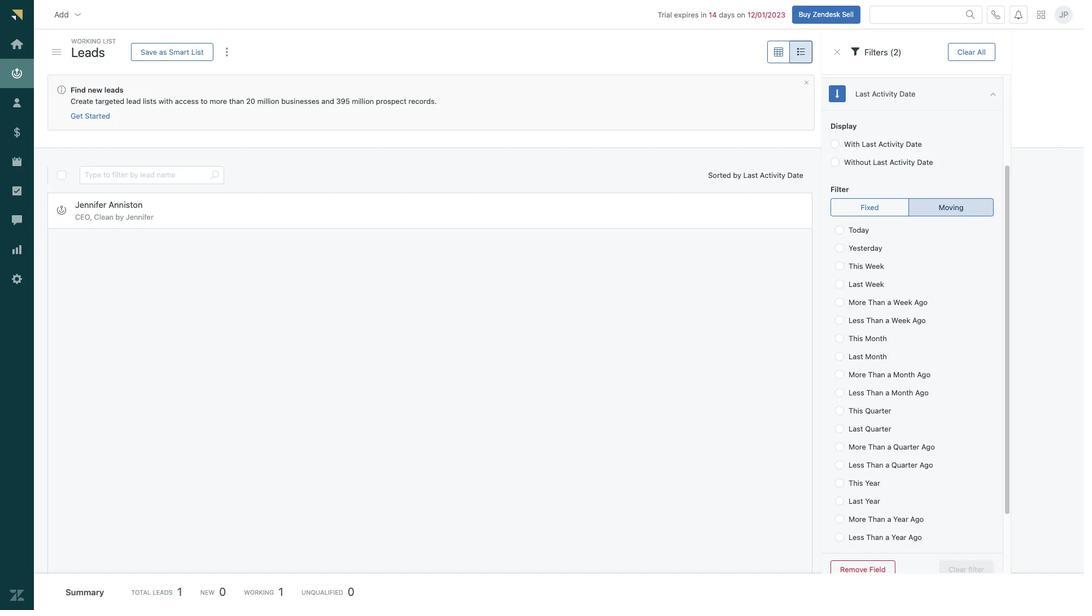Task type: vqa. For each thing, say whether or not it's contained in the screenshot.
1st Assign from the bottom of the Conversationlabel LOG
no



Task type: locate. For each thing, give the bounding box(es) containing it.
0 right new
[[219, 585, 226, 598]]

quarter down this quarter
[[866, 424, 892, 433]]

list right smart
[[191, 47, 204, 56]]

week up last week
[[866, 262, 885, 271]]

new 0
[[200, 585, 226, 598]]

than down more than a year ago
[[867, 533, 884, 542]]

than down last month
[[869, 370, 886, 379]]

activity right sorted on the right of page
[[760, 170, 786, 180]]

search image
[[210, 171, 219, 180]]

working inside working list leads
[[71, 37, 101, 45]]

filter
[[831, 185, 849, 194]]

1 more from the top
[[849, 298, 867, 307]]

new
[[200, 588, 215, 596]]

working
[[71, 37, 101, 45], [244, 588, 274, 596]]

leads right "total"
[[153, 588, 173, 596]]

20
[[246, 97, 255, 106]]

0 for new 0
[[219, 585, 226, 598]]

ago for more than a year ago
[[911, 515, 924, 524]]

jennifer anniston link
[[75, 199, 143, 210]]

0 vertical spatial list
[[103, 37, 116, 45]]

sorted
[[709, 170, 732, 180]]

ago down "more than a month ago"
[[916, 388, 929, 397]]

this for this month
[[849, 334, 864, 343]]

ceo,
[[75, 212, 92, 221]]

started
[[85, 111, 110, 120]]

more down last month
[[849, 370, 867, 379]]

more down last quarter
[[849, 442, 867, 451]]

activity
[[872, 89, 898, 98], [879, 140, 904, 149], [890, 158, 916, 167], [760, 170, 786, 180]]

last
[[856, 89, 870, 98], [862, 140, 877, 149], [874, 158, 888, 167], [744, 170, 758, 180], [849, 280, 864, 289], [849, 352, 864, 361], [849, 424, 864, 433], [849, 497, 864, 506]]

week down this week
[[866, 280, 885, 289]]

(2)
[[891, 47, 902, 57]]

jennifer down anniston at the top left of the page
[[126, 212, 154, 221]]

trial expires in 14 days on 12/01/2023
[[658, 10, 786, 19]]

working down chevron down "image"
[[71, 37, 101, 45]]

fixed button
[[831, 198, 910, 216]]

a for more than a week ago
[[888, 298, 892, 307]]

0 horizontal spatial list
[[103, 37, 116, 45]]

2 million from the left
[[352, 97, 374, 106]]

to
[[201, 97, 208, 106]]

than up this year
[[867, 460, 884, 470]]

leads right "handler" icon
[[71, 44, 105, 60]]

date
[[900, 89, 916, 98], [906, 140, 923, 149], [918, 158, 934, 167], [788, 170, 804, 180]]

a up less than a month ago
[[888, 370, 892, 379]]

than for less than a year ago
[[867, 533, 884, 542]]

last month
[[849, 352, 888, 361]]

handler image
[[52, 49, 61, 55]]

remove field
[[841, 565, 886, 574]]

less up this month
[[849, 316, 865, 325]]

last down this year
[[849, 497, 864, 506]]

ago down more than a year ago
[[909, 533, 923, 542]]

remove
[[841, 565, 868, 574]]

month up last month
[[866, 334, 887, 343]]

than up this month
[[867, 316, 884, 325]]

3 less from the top
[[849, 460, 865, 470]]

3 this from the top
[[849, 406, 864, 415]]

by down anniston at the top left of the page
[[116, 212, 124, 221]]

1 horizontal spatial million
[[352, 97, 374, 106]]

lists
[[143, 97, 157, 106]]

0 vertical spatial leads
[[71, 44, 105, 60]]

0
[[219, 585, 226, 598], [348, 585, 355, 598]]

2 more from the top
[[849, 370, 867, 379]]

0 horizontal spatial leads
[[71, 44, 105, 60]]

than down last week
[[869, 298, 886, 307]]

1 this from the top
[[849, 262, 864, 271]]

less up this year
[[849, 460, 865, 470]]

ago up less than a year ago
[[911, 515, 924, 524]]

week up less than a week ago
[[894, 298, 913, 307]]

3 more from the top
[[849, 442, 867, 451]]

month
[[866, 334, 887, 343], [866, 352, 888, 361], [894, 370, 916, 379], [892, 388, 914, 397]]

0 vertical spatial by
[[734, 170, 742, 180]]

last right long arrow down icon at the top
[[856, 89, 870, 98]]

0 horizontal spatial by
[[116, 212, 124, 221]]

than up less than a year ago
[[869, 515, 886, 524]]

4 this from the top
[[849, 479, 864, 488]]

list up leads
[[103, 37, 116, 45]]

1 vertical spatial working
[[244, 588, 274, 596]]

week
[[866, 262, 885, 271], [866, 280, 885, 289], [894, 298, 913, 307], [892, 316, 911, 325]]

than for more than a quarter ago
[[869, 442, 886, 451]]

leads inside working list leads
[[71, 44, 105, 60]]

working right new 0
[[244, 588, 274, 596]]

a for more than a month ago
[[888, 370, 892, 379]]

14
[[709, 10, 717, 19]]

a down "more than a month ago"
[[886, 388, 890, 397]]

add
[[54, 9, 69, 19]]

1 horizontal spatial 0
[[348, 585, 355, 598]]

working inside working 1
[[244, 588, 274, 596]]

info image
[[57, 85, 66, 94]]

ago up less than a month ago
[[918, 370, 931, 379]]

1 left new
[[177, 585, 182, 598]]

Type to filter by lead name field
[[85, 167, 206, 184]]

ago
[[915, 298, 928, 307], [913, 316, 926, 325], [918, 370, 931, 379], [916, 388, 929, 397], [922, 442, 935, 451], [920, 460, 934, 470], [911, 515, 924, 524], [909, 533, 923, 542]]

2 this from the top
[[849, 334, 864, 343]]

2 less from the top
[[849, 388, 865, 397]]

1 vertical spatial list
[[191, 47, 204, 56]]

this up last quarter
[[849, 406, 864, 415]]

this for this week
[[849, 262, 864, 271]]

395
[[336, 97, 350, 106]]

than for more than a month ago
[[869, 370, 886, 379]]

records.
[[409, 97, 437, 106]]

and
[[322, 97, 334, 106]]

remove field button
[[831, 560, 896, 579]]

than up this quarter
[[867, 388, 884, 397]]

this up last month
[[849, 334, 864, 343]]

1 vertical spatial leads
[[153, 588, 173, 596]]

1 horizontal spatial jennifer
[[126, 212, 154, 221]]

a for more than a quarter ago
[[888, 442, 892, 451]]

activity up 'without last activity date'
[[879, 140, 904, 149]]

1 vertical spatial by
[[116, 212, 124, 221]]

million right 20
[[257, 97, 279, 106]]

a down more than a week ago
[[886, 316, 890, 325]]

summary
[[66, 587, 104, 597]]

a for less than a week ago
[[886, 316, 890, 325]]

less up this quarter
[[849, 388, 865, 397]]

a up less than a year ago
[[888, 515, 892, 524]]

last right with
[[862, 140, 877, 149]]

ago up less than a quarter ago
[[922, 442, 935, 451]]

less than a month ago
[[849, 388, 929, 397]]

jennifer up ceo,
[[75, 199, 106, 209]]

1 horizontal spatial working
[[244, 588, 274, 596]]

this quarter
[[849, 406, 892, 415]]

leads
[[71, 44, 105, 60], [153, 588, 173, 596]]

than
[[869, 298, 886, 307], [867, 316, 884, 325], [869, 370, 886, 379], [867, 388, 884, 397], [869, 442, 886, 451], [867, 460, 884, 470], [869, 515, 886, 524], [867, 533, 884, 542]]

1 horizontal spatial list
[[191, 47, 204, 56]]

this down yesterday
[[849, 262, 864, 271]]

zendesk products image
[[1038, 11, 1046, 18]]

4 more from the top
[[849, 515, 867, 524]]

a down more than a quarter ago
[[886, 460, 890, 470]]

working for leads
[[71, 37, 101, 45]]

a
[[888, 298, 892, 307], [886, 316, 890, 325], [888, 370, 892, 379], [886, 388, 890, 397], [888, 442, 892, 451], [886, 460, 890, 470], [888, 515, 892, 524], [886, 533, 890, 542]]

sorted by last activity date
[[709, 170, 804, 180]]

less for less than a month ago
[[849, 388, 865, 397]]

prospect
[[376, 97, 407, 106]]

1
[[177, 585, 182, 598], [279, 585, 284, 598]]

less for less than a week ago
[[849, 316, 865, 325]]

1 horizontal spatial 1
[[279, 585, 284, 598]]

a up less than a week ago
[[888, 298, 892, 307]]

jennifer anniston ceo, clean by jennifer
[[75, 199, 154, 221]]

find
[[71, 85, 86, 94]]

bell image
[[1015, 10, 1024, 19]]

last activity date
[[856, 89, 916, 98]]

days
[[719, 10, 735, 19]]

more for more than a week ago
[[849, 298, 867, 307]]

leads
[[104, 85, 124, 94]]

1 left unqualified
[[279, 585, 284, 598]]

ago for less than a month ago
[[916, 388, 929, 397]]

0 horizontal spatial 0
[[219, 585, 226, 598]]

this for this quarter
[[849, 406, 864, 415]]

less up the remove
[[849, 533, 865, 542]]

fixed
[[861, 203, 879, 212]]

last year
[[849, 497, 881, 506]]

more for more than a month ago
[[849, 370, 867, 379]]

ago down more than a quarter ago
[[920, 460, 934, 470]]

ago up less than a week ago
[[915, 298, 928, 307]]

2 0 from the left
[[348, 585, 355, 598]]

0 horizontal spatial 1
[[177, 585, 182, 598]]

week down more than a week ago
[[892, 316, 911, 325]]

0 right unqualified
[[348, 585, 355, 598]]

more
[[849, 298, 867, 307], [849, 370, 867, 379], [849, 442, 867, 451], [849, 515, 867, 524]]

by right sorted on the right of page
[[734, 170, 742, 180]]

1 horizontal spatial leads
[[153, 588, 173, 596]]

lead
[[126, 97, 141, 106]]

quarter down more than a quarter ago
[[892, 460, 918, 470]]

by
[[734, 170, 742, 180], [116, 212, 124, 221]]

field
[[870, 565, 886, 574]]

more than a month ago
[[849, 370, 931, 379]]

0 horizontal spatial million
[[257, 97, 279, 106]]

million
[[257, 97, 279, 106], [352, 97, 374, 106]]

this up last year
[[849, 479, 864, 488]]

this month
[[849, 334, 887, 343]]

more down last year
[[849, 515, 867, 524]]

activity down with last activity date
[[890, 158, 916, 167]]

month down this month
[[866, 352, 888, 361]]

filter fill image
[[851, 47, 860, 56]]

year
[[866, 479, 881, 488], [866, 497, 881, 506], [894, 515, 909, 524], [892, 533, 907, 542]]

1 less from the top
[[849, 316, 865, 325]]

yesterday
[[849, 244, 883, 253]]

a up less than a quarter ago
[[888, 442, 892, 451]]

save as smart list
[[141, 47, 204, 56]]

more down last week
[[849, 298, 867, 307]]

2 1 from the left
[[279, 585, 284, 598]]

1 million from the left
[[257, 97, 279, 106]]

get started link
[[71, 111, 110, 121]]

month up less than a month ago
[[894, 370, 916, 379]]

12/01/2023
[[748, 10, 786, 19]]

a for less than a quarter ago
[[886, 460, 890, 470]]

million right 395
[[352, 97, 374, 106]]

1 0 from the left
[[219, 585, 226, 598]]

0 horizontal spatial working
[[71, 37, 101, 45]]

year up less than a year ago
[[894, 515, 909, 524]]

4 less from the top
[[849, 533, 865, 542]]

ago down more than a week ago
[[913, 316, 926, 325]]

a down more than a year ago
[[886, 533, 890, 542]]

get
[[71, 111, 83, 120]]

overflow vertical fill image
[[222, 47, 231, 56]]

with last activity date
[[845, 140, 923, 149]]

than down last quarter
[[869, 442, 886, 451]]

0 vertical spatial working
[[71, 37, 101, 45]]

ago for less than a week ago
[[913, 316, 926, 325]]

working list leads
[[71, 37, 116, 60]]

last week
[[849, 280, 885, 289]]

year up last year
[[866, 479, 881, 488]]

than for more than a week ago
[[869, 298, 886, 307]]

0 horizontal spatial jennifer
[[75, 199, 106, 209]]

clean
[[94, 212, 114, 221]]



Task type: describe. For each thing, give the bounding box(es) containing it.
last quarter
[[849, 424, 892, 433]]

total
[[131, 588, 151, 596]]

on
[[737, 10, 746, 19]]

more for more than a quarter ago
[[849, 442, 867, 451]]

jp button
[[1055, 5, 1073, 23]]

more than a year ago
[[849, 515, 924, 524]]

zendesk
[[813, 10, 841, 18]]

a for more than a year ago
[[888, 515, 892, 524]]

year down more than a year ago
[[892, 533, 907, 542]]

more than a week ago
[[849, 298, 928, 307]]

than for more than a year ago
[[869, 515, 886, 524]]

all
[[978, 47, 986, 56]]

total leads 1
[[131, 585, 182, 598]]

a for less than a month ago
[[886, 388, 890, 397]]

long arrow down image
[[836, 89, 840, 99]]

without last activity date
[[845, 158, 934, 167]]

targeted
[[95, 97, 124, 106]]

ago for less than a quarter ago
[[920, 460, 934, 470]]

save
[[141, 47, 157, 56]]

anniston
[[109, 199, 143, 209]]

than
[[229, 97, 244, 106]]

create
[[71, 97, 93, 106]]

more
[[210, 97, 227, 106]]

angle up image
[[991, 89, 997, 99]]

than for less than a quarter ago
[[867, 460, 884, 470]]

get started
[[71, 111, 110, 120]]

expires
[[675, 10, 699, 19]]

ago for more than a month ago
[[918, 370, 931, 379]]

with
[[159, 97, 173, 106]]

trial
[[658, 10, 673, 19]]

leads inside 'total leads 1'
[[153, 588, 173, 596]]

last down this quarter
[[849, 424, 864, 433]]

buy zendesk sell button
[[792, 5, 861, 23]]

this for this year
[[849, 479, 864, 488]]

less for less than a year ago
[[849, 533, 865, 542]]

as
[[159, 47, 167, 56]]

sell
[[843, 10, 854, 18]]

a for less than a year ago
[[886, 533, 890, 542]]

quarter up less than a quarter ago
[[894, 442, 920, 451]]

unqualified
[[302, 588, 343, 596]]

year down this year
[[866, 497, 881, 506]]

less than a week ago
[[849, 316, 926, 325]]

this week
[[849, 262, 885, 271]]

quarter up last quarter
[[866, 406, 892, 415]]

businesses
[[281, 97, 320, 106]]

today
[[849, 225, 870, 234]]

buy zendesk sell
[[799, 10, 854, 18]]

clear all
[[958, 47, 986, 56]]

by inside the jennifer anniston ceo, clean by jennifer
[[116, 212, 124, 221]]

last down this week
[[849, 280, 864, 289]]

list inside button
[[191, 47, 204, 56]]

cancel image
[[804, 80, 810, 86]]

than for less than a week ago
[[867, 316, 884, 325]]

clear all button
[[948, 43, 996, 61]]

find new leads create targeted lead lists with access to more than 20 million businesses and 395 million prospect records.
[[71, 85, 437, 106]]

chevron down image
[[73, 10, 82, 19]]

leads image
[[57, 206, 66, 215]]

save as smart list button
[[131, 43, 213, 61]]

working for 1
[[244, 588, 274, 596]]

more for more than a year ago
[[849, 515, 867, 524]]

with
[[845, 140, 860, 149]]

month down "more than a month ago"
[[892, 388, 914, 397]]

without
[[845, 158, 872, 167]]

search image
[[967, 10, 976, 19]]

more than a quarter ago
[[849, 442, 935, 451]]

in
[[701, 10, 707, 19]]

add button
[[45, 3, 91, 26]]

new
[[88, 85, 103, 94]]

filters (2)
[[865, 47, 902, 57]]

this year
[[849, 479, 881, 488]]

ago for more than a week ago
[[915, 298, 928, 307]]

clear
[[958, 47, 976, 56]]

filters
[[865, 47, 889, 57]]

last down with last activity date
[[874, 158, 888, 167]]

less than a year ago
[[849, 533, 923, 542]]

calls image
[[992, 10, 1001, 19]]

display
[[831, 121, 857, 131]]

last down this month
[[849, 352, 864, 361]]

0 vertical spatial jennifer
[[75, 199, 106, 209]]

list inside working list leads
[[103, 37, 116, 45]]

access
[[175, 97, 199, 106]]

unqualified 0
[[302, 585, 355, 598]]

ago for more than a quarter ago
[[922, 442, 935, 451]]

1 vertical spatial jennifer
[[126, 212, 154, 221]]

cancel image
[[833, 47, 842, 56]]

1 horizontal spatial by
[[734, 170, 742, 180]]

than for less than a month ago
[[867, 388, 884, 397]]

moving
[[939, 203, 964, 212]]

less for less than a quarter ago
[[849, 460, 865, 470]]

smart
[[169, 47, 189, 56]]

activity down filters (2)
[[872, 89, 898, 98]]

less than a quarter ago
[[849, 460, 934, 470]]

buy
[[799, 10, 811, 18]]

0 for unqualified 0
[[348, 585, 355, 598]]

zendesk image
[[10, 588, 24, 603]]

jp
[[1060, 10, 1069, 19]]

last right sorted on the right of page
[[744, 170, 758, 180]]

working 1
[[244, 585, 284, 598]]

moving button
[[909, 198, 994, 216]]

1 1 from the left
[[177, 585, 182, 598]]

ago for less than a year ago
[[909, 533, 923, 542]]



